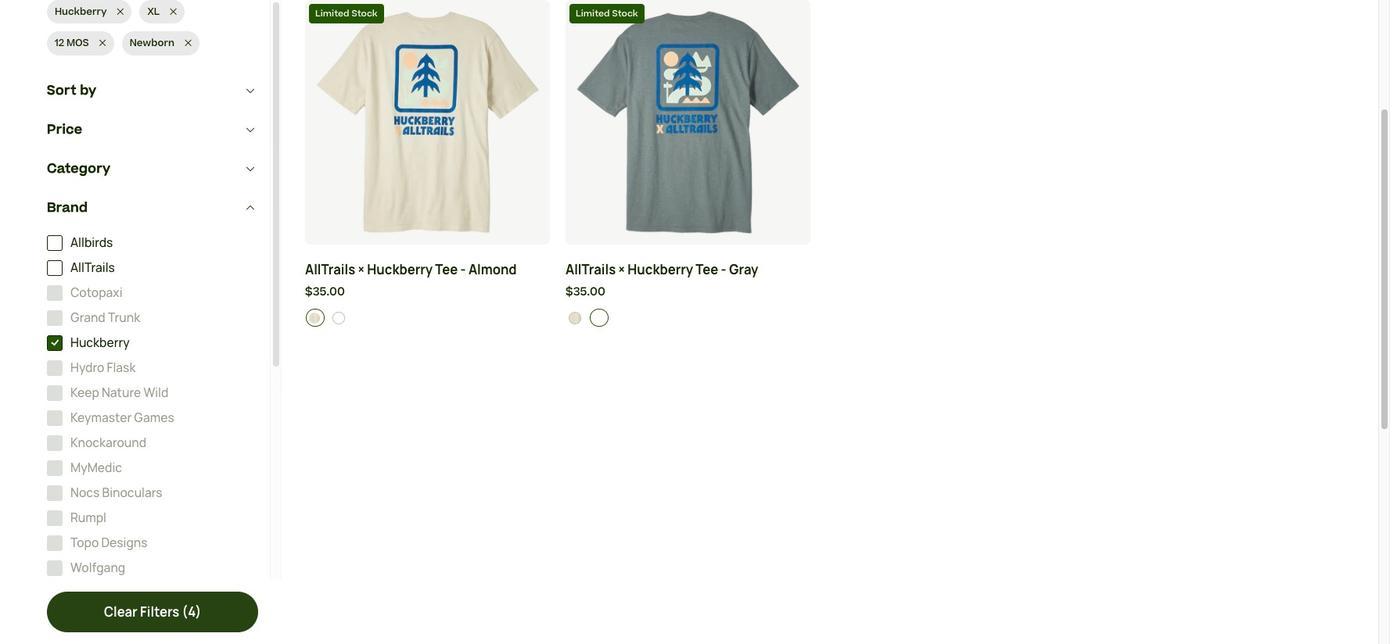 Task type: locate. For each thing, give the bounding box(es) containing it.
games
[[134, 410, 174, 427]]

gray image inside option
[[333, 312, 345, 325]]

gray image for alltrails × huckberry tee - gray
[[593, 312, 606, 325]]

× inside alltrails × huckberry tee - gray $35.00
[[619, 261, 625, 278]]

$35.00 inside alltrails × huckberry tee - gray $35.00
[[566, 284, 606, 300]]

almond radio left gray radio at the left of page
[[566, 309, 585, 327]]

)
[[195, 604, 201, 621]]

- inside alltrails × huckberry tee - gray $35.00
[[721, 261, 727, 278]]

almond image for alltrails × huckberry tee - almond
[[308, 312, 321, 325]]

1 horizontal spatial $35.00 link
[[566, 284, 811, 301]]

alltrails down allbirds
[[70, 260, 115, 276]]

1 horizontal spatial almond radio
[[566, 309, 585, 327]]

alltrails inside alltrails × huckberry tee - almond $35.00
[[305, 261, 356, 278]]

✕ right xl
[[170, 4, 177, 18]]

1 tee from the left
[[435, 261, 458, 278]]

2 horizontal spatial alltrails
[[566, 261, 616, 278]]

2 option group from the left
[[566, 309, 811, 327]]

2 almond image from the left
[[569, 312, 582, 325]]

×
[[358, 261, 365, 278], [619, 261, 625, 278]]

1 almond radio from the left
[[306, 309, 324, 327]]

$35.00 link down alltrails × huckberry tee - gray link
[[566, 284, 811, 301]]

× for alltrails × huckberry tee - gray
[[619, 261, 625, 278]]

2 $35.00 link from the left
[[566, 284, 811, 301]]

- inside alltrails × huckberry tee - almond $35.00
[[461, 261, 466, 278]]

$35.00 link for almond
[[305, 284, 550, 301]]

gray image
[[333, 312, 345, 325], [593, 312, 606, 325]]

almond radio for alltrails × huckberry tee - almond
[[306, 309, 324, 327]]

- left almond
[[461, 261, 466, 278]]

1 horizontal spatial option group
[[566, 309, 811, 327]]

almond image left gray option
[[308, 312, 321, 325]]

tee left almond
[[435, 261, 458, 278]]

- for almond
[[461, 261, 466, 278]]

0 horizontal spatial tee
[[435, 261, 458, 278]]

✕ for huckberry
[[117, 4, 124, 18]]

2 × from the left
[[619, 261, 625, 278]]

0 horizontal spatial $35.00
[[305, 284, 345, 300]]

option group
[[306, 309, 551, 327], [566, 309, 811, 327]]

2 tee from the left
[[696, 261, 719, 278]]

huckberry inside alltrails × huckberry tee - gray $35.00
[[628, 261, 694, 278]]

- for gray
[[721, 261, 727, 278]]

-
[[461, 261, 466, 278], [721, 261, 727, 278]]

✕
[[117, 4, 124, 18], [170, 4, 177, 18], [99, 36, 106, 50], [185, 36, 192, 50]]

$35.00 link
[[305, 284, 550, 301], [566, 284, 811, 301]]

✕ left xl
[[117, 4, 124, 18]]

1 gray image from the left
[[333, 312, 345, 325]]

rumpl
[[70, 510, 106, 527]]

sort by button
[[47, 71, 258, 110]]

× inside alltrails × huckberry tee - almond $35.00
[[358, 261, 365, 278]]

✕ right mos
[[99, 36, 106, 50]]

knockaround
[[70, 435, 146, 452]]

gray image inside radio
[[593, 312, 606, 325]]

tee inside alltrails × huckberry tee - gray $35.00
[[696, 261, 719, 278]]

12 mos
[[55, 36, 89, 50]]

almond image left gray radio at the left of page
[[569, 312, 582, 325]]

tee for almond
[[435, 261, 458, 278]]

1 horizontal spatial -
[[721, 261, 727, 278]]

category button
[[47, 150, 258, 189]]

1 horizontal spatial tee
[[696, 261, 719, 278]]

alltrails inside alltrails × huckberry tee - gray $35.00
[[566, 261, 616, 278]]

2 almond radio from the left
[[566, 309, 585, 327]]

1 horizontal spatial gray image
[[593, 312, 606, 325]]

1 option group from the left
[[306, 309, 551, 327]]

0 horizontal spatial almond radio
[[306, 309, 324, 327]]

✕ right newborn
[[185, 36, 192, 50]]

1 × from the left
[[358, 261, 365, 278]]

1 horizontal spatial almond image
[[569, 312, 582, 325]]

tee inside alltrails × huckberry tee - almond $35.00
[[435, 261, 458, 278]]

newborn
[[130, 36, 175, 50]]

brand button
[[47, 189, 258, 228]]

$35.00 link down alltrails × huckberry tee - almond link
[[305, 284, 550, 301]]

1 - from the left
[[461, 261, 466, 278]]

Almond radio
[[306, 309, 324, 327], [566, 309, 585, 327]]

trunk
[[108, 310, 140, 327]]

$35.00 inside alltrails × huckberry tee - almond $35.00
[[305, 284, 345, 300]]

1 horizontal spatial $35.00
[[566, 284, 606, 300]]

almond radio left gray option
[[306, 309, 324, 327]]

0 horizontal spatial gray image
[[333, 312, 345, 325]]

sort by
[[47, 82, 97, 100]]

- left gray
[[721, 261, 727, 278]]

grand trunk
[[70, 310, 140, 327]]

option group down alltrails × huckberry tee - almond $35.00
[[306, 309, 551, 327]]

alltrails × huckberry tee - almond link
[[305, 260, 550, 280]]

2 $35.00 from the left
[[566, 284, 606, 300]]

0 horizontal spatial -
[[461, 261, 466, 278]]

flask
[[107, 360, 136, 377]]

1 $35.00 from the left
[[305, 284, 345, 300]]

sort
[[47, 82, 77, 100]]

$35.00 up gray radio at the left of page
[[566, 284, 606, 300]]

1 horizontal spatial alltrails
[[305, 261, 356, 278]]

2 gray image from the left
[[593, 312, 606, 325]]

tee left gray
[[696, 261, 719, 278]]

alltrails
[[70, 260, 115, 276], [305, 261, 356, 278], [566, 261, 616, 278]]

option group down alltrails × huckberry tee - gray $35.00
[[566, 309, 811, 327]]

huckberry
[[55, 4, 107, 18], [367, 261, 433, 278], [628, 261, 694, 278], [70, 335, 130, 352]]

0 horizontal spatial option group
[[306, 309, 551, 327]]

xl
[[148, 4, 160, 18]]

tee
[[435, 261, 458, 278], [696, 261, 719, 278]]

2 - from the left
[[721, 261, 727, 278]]

almond image
[[308, 312, 321, 325], [569, 312, 582, 325]]

binoculars
[[102, 485, 162, 502]]

alltrails × huckberry tee - gray $35.00
[[566, 261, 759, 300]]

✕ for 12 mos
[[99, 36, 106, 50]]

1 $35.00 link from the left
[[305, 284, 550, 301]]

1 almond image from the left
[[308, 312, 321, 325]]

almond
[[469, 261, 517, 278]]

alltrails up gray option
[[305, 261, 356, 278]]

option group for gray
[[566, 309, 811, 327]]

0 horizontal spatial $35.00 link
[[305, 284, 550, 301]]

0 horizontal spatial almond image
[[308, 312, 321, 325]]

× for alltrails × huckberry tee - almond
[[358, 261, 365, 278]]

1 horizontal spatial ×
[[619, 261, 625, 278]]

topo
[[70, 535, 99, 552]]

keep
[[70, 385, 99, 402]]

$35.00 up gray option
[[305, 284, 345, 300]]

hydro flask
[[70, 360, 136, 377]]

keep nature wild
[[70, 385, 169, 402]]

0 horizontal spatial ×
[[358, 261, 365, 278]]

option group for almond
[[306, 309, 551, 327]]

alltrails up gray radio at the left of page
[[566, 261, 616, 278]]

$35.00
[[305, 284, 345, 300], [566, 284, 606, 300]]



Task type: describe. For each thing, give the bounding box(es) containing it.
alltrails × huckberry tee - gray link
[[566, 260, 811, 280]]

clear
[[104, 604, 138, 621]]

keymaster
[[70, 410, 132, 427]]

category
[[47, 160, 111, 179]]

hydro
[[70, 360, 104, 377]]

topo designs
[[70, 535, 148, 552]]

almond image for alltrails × huckberry tee - gray
[[569, 312, 582, 325]]

filters
[[140, 604, 179, 621]]

mymedic
[[70, 460, 122, 477]]

4
[[188, 604, 195, 621]]

nocs binoculars
[[70, 485, 162, 502]]

alltrails × huckberry tee - almond $35.00
[[305, 261, 517, 300]]

$35.00 for alltrails × huckberry tee - almond
[[305, 284, 345, 300]]

alltrails for alltrails × huckberry tee - almond
[[305, 261, 356, 278]]

✕ for newborn
[[185, 36, 192, 50]]

nocs
[[70, 485, 100, 502]]

alltrails for alltrails × huckberry tee - gray
[[566, 261, 616, 278]]

designs
[[101, 535, 148, 552]]

price button
[[47, 110, 258, 150]]

gray image for alltrails × huckberry tee - almond
[[333, 312, 345, 325]]

(
[[182, 604, 188, 621]]

grand
[[70, 310, 105, 327]]

brand
[[47, 199, 88, 218]]

$35.00 for alltrails × huckberry tee - gray
[[566, 284, 606, 300]]

huckberry inside alltrails × huckberry tee - almond $35.00
[[367, 261, 433, 278]]

wild
[[144, 385, 169, 402]]

mos
[[67, 36, 89, 50]]

tee for gray
[[696, 261, 719, 278]]

by
[[80, 82, 97, 100]]

nature
[[102, 385, 141, 402]]

Gray radio
[[330, 309, 349, 327]]

$35.00 link for gray
[[566, 284, 811, 301]]

✕ for xl
[[170, 4, 177, 18]]

wolfgang
[[70, 561, 125, 577]]

clear filters             ( 4 )
[[104, 604, 201, 621]]

keymaster games
[[70, 410, 174, 427]]

almond radio for alltrails × huckberry tee - gray
[[566, 309, 585, 327]]

12
[[55, 36, 64, 50]]

allbirds
[[70, 235, 113, 251]]

0 horizontal spatial alltrails
[[70, 260, 115, 276]]

Gray radio
[[590, 309, 609, 327]]

cotopaxi
[[70, 285, 123, 301]]

gray
[[729, 261, 759, 278]]

price
[[47, 121, 82, 139]]



Task type: vqa. For each thing, say whether or not it's contained in the screenshot.
Keep Nature Wild
yes



